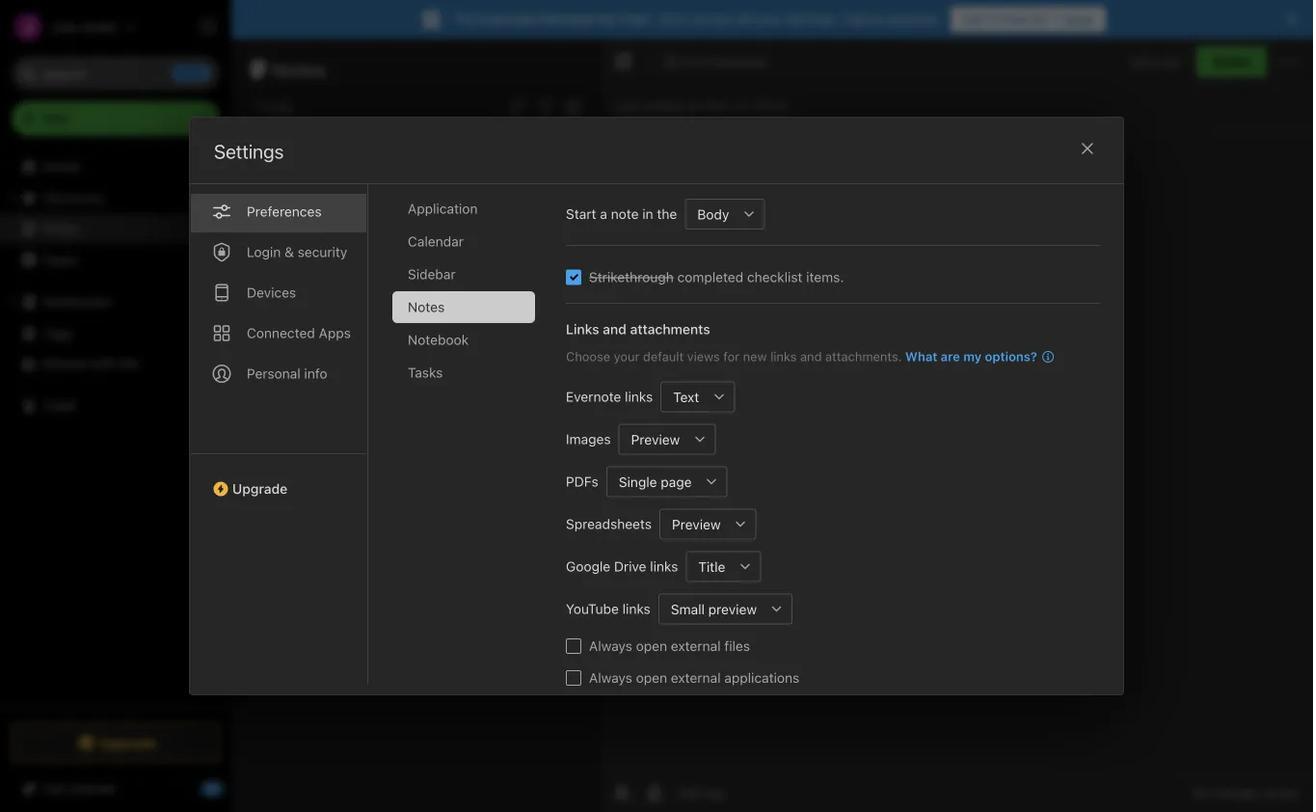 Task type: describe. For each thing, give the bounding box(es) containing it.
all changes saved
[[1193, 786, 1298, 800]]

tab list for start a note in the
[[393, 193, 551, 684]]

Choose default view option for YouTube links field
[[659, 594, 793, 624]]

0 vertical spatial upgrade button
[[190, 453, 367, 504]]

body
[[698, 206, 729, 222]]

try
[[455, 11, 476, 27]]

trash link
[[0, 391, 231, 421]]

share button
[[1197, 46, 1267, 77]]

devices.
[[787, 11, 838, 27]]

personal info
[[247, 366, 327, 381]]

connected
[[247, 325, 315, 341]]

tab list for application
[[190, 174, 368, 684]]

text
[[673, 389, 699, 405]]

start
[[566, 206, 597, 222]]

apps
[[319, 325, 351, 341]]

Choose default view option for Google Drive links field
[[686, 551, 761, 582]]

last
[[614, 98, 641, 114]]

home
[[42, 159, 79, 175]]

notes inside "tree"
[[42, 220, 79, 236]]

calendar tab
[[393, 226, 535, 258]]

text button
[[661, 381, 704, 412]]

you
[[1160, 54, 1181, 69]]

preview button for spreadsheets
[[660, 509, 726, 540]]

title
[[699, 559, 726, 575]]

small
[[671, 601, 705, 617]]

shared with me
[[42, 355, 139, 371]]

expand notebooks image
[[5, 294, 20, 310]]

few
[[266, 210, 286, 223]]

tasks inside "tasks" tab
[[408, 365, 443, 380]]

new
[[743, 349, 767, 364]]

small preview
[[671, 601, 757, 617]]

notebooks
[[43, 294, 111, 310]]

across
[[693, 11, 734, 27]]

spreadsheets
[[566, 516, 652, 532]]

are
[[941, 349, 960, 364]]

preferences
[[247, 203, 322, 219]]

views
[[687, 349, 720, 364]]

default
[[643, 349, 684, 364]]

title button
[[686, 551, 730, 582]]

external for applications
[[671, 670, 721, 686]]

my
[[964, 349, 982, 364]]

application
[[408, 201, 478, 217]]

tasks inside tasks button
[[42, 251, 78, 267]]

1
[[255, 99, 261, 115]]

security
[[298, 244, 347, 260]]

7
[[1053, 11, 1061, 27]]

1 horizontal spatial a
[[600, 206, 608, 222]]

info
[[304, 366, 327, 381]]

what
[[906, 349, 938, 364]]

new
[[42, 110, 70, 126]]

choose your default views for new links and attachments.
[[566, 349, 902, 364]]

0 horizontal spatial a
[[257, 210, 263, 223]]

1 horizontal spatial personal
[[540, 11, 595, 27]]

1 note
[[255, 99, 292, 115]]

attachments
[[630, 321, 710, 337]]

the
[[657, 206, 677, 222]]

tags button
[[0, 317, 231, 348]]

applications
[[725, 670, 800, 686]]

get it free for 7 days button
[[951, 7, 1106, 32]]

1 vertical spatial settings
[[214, 140, 284, 163]]

cancel
[[842, 11, 885, 27]]

it
[[989, 11, 998, 27]]

open for always open external applications
[[636, 670, 667, 686]]

1 vertical spatial upgrade button
[[12, 723, 220, 762]]

upgrade for topmost upgrade popup button
[[232, 481, 288, 497]]

tasks tab
[[393, 357, 535, 389]]

notes link
[[0, 213, 231, 244]]

0 horizontal spatial and
[[603, 321, 627, 337]]

Always open external files checkbox
[[566, 638, 582, 654]]

tree containing home
[[0, 151, 231, 706]]

with
[[90, 355, 116, 371]]

days
[[1064, 11, 1095, 27]]

1 horizontal spatial evernote
[[566, 389, 621, 405]]

shortcuts button
[[0, 182, 231, 213]]

anytime.
[[889, 11, 941, 27]]

shared
[[42, 355, 87, 371]]

application tab
[[393, 193, 535, 225]]

Choose default view option for Images field
[[619, 424, 716, 455]]

sidebar
[[408, 266, 456, 282]]

sync
[[659, 11, 690, 27]]

login
[[247, 244, 281, 260]]

options?
[[985, 349, 1038, 364]]

links down drive
[[623, 601, 651, 617]]

all
[[1193, 786, 1207, 800]]

preview
[[709, 601, 757, 617]]

links left text button on the right of the page
[[625, 389, 653, 405]]

tags
[[43, 325, 73, 341]]

google
[[566, 558, 611, 574]]

17,
[[735, 98, 751, 114]]

edited
[[644, 98, 684, 114]]

home link
[[0, 151, 231, 182]]

0 vertical spatial your
[[756, 11, 783, 27]]

page
[[661, 474, 692, 490]]

for for 7
[[1031, 11, 1049, 27]]

note window element
[[599, 39, 1314, 812]]

expand note image
[[612, 50, 636, 73]]

checklist
[[747, 269, 803, 285]]

preview button for images
[[619, 424, 685, 455]]

notebooks link
[[0, 286, 231, 317]]

strikethrough
[[589, 269, 674, 285]]



Task type: locate. For each thing, give the bounding box(es) containing it.
tasks button
[[0, 244, 231, 275]]

only
[[1130, 54, 1157, 69]]

google drive links
[[566, 558, 678, 574]]

0 horizontal spatial upgrade
[[100, 735, 157, 751]]

2023
[[755, 98, 787, 114]]

completed
[[678, 269, 744, 285]]

tab list containing preferences
[[190, 174, 368, 684]]

open down always open external files
[[636, 670, 667, 686]]

notebook inside notebook 'tab'
[[408, 332, 469, 348]]

notebook inside the first notebook button
[[711, 54, 768, 69]]

1 horizontal spatial upgrade
[[232, 481, 288, 497]]

settings image
[[197, 15, 220, 39]]

calendar
[[408, 233, 464, 249]]

0 vertical spatial settings
[[243, 19, 293, 34]]

on
[[687, 98, 703, 114]]

minutes
[[289, 210, 332, 223]]

body button
[[685, 199, 734, 230]]

in
[[643, 206, 654, 222]]

always right always open external applications option
[[589, 670, 633, 686]]

always open external applications
[[589, 670, 800, 686]]

1 vertical spatial external
[[671, 670, 721, 686]]

always for always open external files
[[589, 638, 633, 654]]

0 horizontal spatial evernote
[[479, 11, 536, 27]]

new button
[[12, 101, 220, 136]]

settings right settings icon
[[243, 19, 293, 34]]

1 vertical spatial and
[[800, 349, 822, 364]]

single
[[619, 474, 657, 490]]

devices
[[247, 285, 296, 300]]

1 horizontal spatial note
[[611, 206, 639, 222]]

1 vertical spatial notes
[[42, 220, 79, 236]]

1 horizontal spatial and
[[800, 349, 822, 364]]

notes down shortcuts
[[42, 220, 79, 236]]

1 vertical spatial evernote
[[566, 389, 621, 405]]

and left attachments. on the right top of the page
[[800, 349, 822, 364]]

1 vertical spatial upgrade
[[100, 735, 157, 751]]

tasks down notebook 'tab' at the top of the page
[[408, 365, 443, 380]]

evernote
[[479, 11, 536, 27], [566, 389, 621, 405]]

1 horizontal spatial your
[[756, 11, 783, 27]]

get it free for 7 days
[[963, 11, 1095, 27]]

small preview button
[[659, 594, 762, 624]]

Note Editor text field
[[599, 131, 1314, 773]]

for
[[598, 11, 616, 27], [1031, 11, 1049, 27], [724, 349, 740, 364]]

evernote links
[[566, 389, 653, 405]]

upgrade for the bottom upgrade popup button
[[100, 735, 157, 751]]

preview up single page
[[631, 431, 680, 447]]

settings
[[243, 19, 293, 34], [214, 140, 284, 163]]

0 vertical spatial open
[[636, 638, 667, 654]]

2 open from the top
[[636, 670, 667, 686]]

notebook
[[711, 54, 768, 69], [408, 332, 469, 348]]

0 vertical spatial notebook
[[711, 54, 768, 69]]

0 horizontal spatial tab list
[[190, 174, 368, 684]]

evernote down choose
[[566, 389, 621, 405]]

a
[[600, 206, 608, 222], [257, 210, 263, 223]]

0 vertical spatial preview
[[631, 431, 680, 447]]

note right the 1
[[264, 99, 292, 115]]

first
[[682, 54, 707, 69]]

for left new
[[724, 349, 740, 364]]

1 vertical spatial preview
[[672, 516, 721, 532]]

attachments.
[[826, 349, 902, 364]]

settings inside tooltip
[[243, 19, 293, 34]]

what are my options?
[[906, 349, 1038, 364]]

single page
[[619, 474, 692, 490]]

external up the always open external applications
[[671, 638, 721, 654]]

2 horizontal spatial for
[[1031, 11, 1049, 27]]

free
[[1001, 11, 1027, 27]]

trash
[[42, 398, 77, 414]]

None search field
[[25, 56, 206, 91]]

Start a new note in the body or title. field
[[685, 199, 765, 230]]

1 open from the top
[[636, 638, 667, 654]]

add a reminder image
[[610, 781, 634, 804]]

note left "in"
[[611, 206, 639, 222]]

2 vertical spatial notes
[[408, 299, 445, 315]]

try evernote personal for free: sync across all your devices. cancel anytime.
[[455, 11, 941, 27]]

strikethrough completed checklist items.
[[589, 269, 844, 285]]

0 horizontal spatial tasks
[[42, 251, 78, 267]]

close image
[[1076, 137, 1099, 160]]

a right start
[[600, 206, 608, 222]]

0 horizontal spatial personal
[[247, 366, 301, 381]]

1 vertical spatial preview button
[[660, 509, 726, 540]]

note
[[264, 99, 292, 115], [611, 206, 639, 222]]

always for always open external applications
[[589, 670, 633, 686]]

0 vertical spatial notes
[[273, 58, 326, 81]]

1 horizontal spatial notes
[[273, 58, 326, 81]]

personal down 'connected'
[[247, 366, 301, 381]]

preview up the title button
[[672, 516, 721, 532]]

pdfs
[[566, 474, 599, 489]]

for inside button
[[1031, 11, 1049, 27]]

0 vertical spatial upgrade
[[232, 481, 288, 497]]

1 always from the top
[[589, 638, 633, 654]]

2 horizontal spatial notes
[[408, 299, 445, 315]]

shared with me link
[[0, 348, 231, 379]]

images
[[566, 431, 611, 447]]

1 vertical spatial tasks
[[408, 365, 443, 380]]

1 external from the top
[[671, 638, 721, 654]]

0 horizontal spatial note
[[264, 99, 292, 115]]

1 horizontal spatial tab list
[[393, 193, 551, 684]]

links right drive
[[650, 558, 678, 574]]

upgrade button
[[190, 453, 367, 504], [12, 723, 220, 762]]

settings down the 1
[[214, 140, 284, 163]]

0 vertical spatial external
[[671, 638, 721, 654]]

nov
[[707, 98, 731, 114]]

1 horizontal spatial tasks
[[408, 365, 443, 380]]

tab list
[[190, 174, 368, 684], [393, 193, 551, 684]]

notes
[[273, 58, 326, 81], [42, 220, 79, 236], [408, 299, 445, 315]]

and
[[603, 321, 627, 337], [800, 349, 822, 364]]

me
[[120, 355, 139, 371]]

2 always from the top
[[589, 670, 633, 686]]

1 vertical spatial always
[[589, 670, 633, 686]]

shortcuts
[[43, 190, 104, 206]]

0 horizontal spatial for
[[598, 11, 616, 27]]

notes down sidebar
[[408, 299, 445, 315]]

for for free:
[[598, 11, 616, 27]]

preview button up the title button
[[660, 509, 726, 540]]

1 vertical spatial open
[[636, 670, 667, 686]]

Choose default view option for PDFs field
[[606, 466, 728, 497]]

Always open external applications checkbox
[[566, 670, 582, 686]]

preview for images
[[631, 431, 680, 447]]

0 vertical spatial personal
[[540, 11, 595, 27]]

untitled
[[257, 149, 307, 165]]

upgrade
[[232, 481, 288, 497], [100, 735, 157, 751]]

share
[[1213, 54, 1251, 69]]

0 vertical spatial note
[[264, 99, 292, 115]]

personal
[[540, 11, 595, 27], [247, 366, 301, 381]]

get
[[963, 11, 986, 27]]

evernote right try
[[479, 11, 536, 27]]

1 vertical spatial notebook
[[408, 332, 469, 348]]

1 vertical spatial your
[[614, 349, 640, 364]]

ago
[[335, 210, 356, 223]]

preview for spreadsheets
[[672, 516, 721, 532]]

1 horizontal spatial for
[[724, 349, 740, 364]]

Choose default view option for Spreadsheets field
[[660, 509, 757, 540]]

choose
[[566, 349, 611, 364]]

connected apps
[[247, 325, 351, 341]]

&
[[285, 244, 294, 260]]

links right new
[[771, 349, 797, 364]]

for left '7'
[[1031, 11, 1049, 27]]

Select303 checkbox
[[566, 270, 582, 285]]

0 vertical spatial always
[[589, 638, 633, 654]]

1 horizontal spatial notebook
[[711, 54, 768, 69]]

notebook tab
[[393, 324, 535, 356]]

notebook down all
[[711, 54, 768, 69]]

tab list containing application
[[393, 193, 551, 684]]

items.
[[806, 269, 844, 285]]

external for files
[[671, 638, 721, 654]]

notes up 1 note at the top of page
[[273, 58, 326, 81]]

preview inside field
[[672, 516, 721, 532]]

changes
[[1211, 786, 1260, 800]]

only you
[[1130, 54, 1181, 69]]

tree
[[0, 151, 231, 706]]

links and attachments
[[566, 321, 710, 337]]

always right always open external files checkbox
[[589, 638, 633, 654]]

open for always open external files
[[636, 638, 667, 654]]

0 vertical spatial evernote
[[479, 11, 536, 27]]

saved
[[1264, 786, 1298, 800]]

Search text field
[[25, 56, 206, 91]]

last edited on nov 17, 2023
[[614, 98, 787, 114]]

tasks up notebooks
[[42, 251, 78, 267]]

first notebook button
[[658, 48, 775, 75]]

open up the always open external applications
[[636, 638, 667, 654]]

1 vertical spatial note
[[611, 206, 639, 222]]

notes inside tab
[[408, 299, 445, 315]]

0 horizontal spatial your
[[614, 349, 640, 364]]

personal left free:
[[540, 11, 595, 27]]

external down always open external files
[[671, 670, 721, 686]]

and right links
[[603, 321, 627, 337]]

notebook down notes tab at left
[[408, 332, 469, 348]]

your
[[756, 11, 783, 27], [614, 349, 640, 364]]

0 horizontal spatial notebook
[[408, 332, 469, 348]]

add tag image
[[643, 781, 666, 804]]

for left free:
[[598, 11, 616, 27]]

0 horizontal spatial notes
[[42, 220, 79, 236]]

your right all
[[756, 11, 783, 27]]

start a note in the
[[566, 206, 677, 222]]

Choose default view option for Evernote links field
[[661, 381, 735, 412]]

youtube
[[566, 601, 619, 617]]

0 vertical spatial and
[[603, 321, 627, 337]]

files
[[725, 638, 750, 654]]

preview button up single page "button" on the bottom of page
[[619, 424, 685, 455]]

2 external from the top
[[671, 670, 721, 686]]

0 vertical spatial preview button
[[619, 424, 685, 455]]

sidebar tab
[[393, 258, 535, 290]]

settings tooltip
[[214, 8, 308, 46]]

preview inside the "choose default view option for images" 'field'
[[631, 431, 680, 447]]

a left few
[[257, 210, 263, 223]]

open
[[636, 638, 667, 654], [636, 670, 667, 686]]

1 vertical spatial personal
[[247, 366, 301, 381]]

0 vertical spatial tasks
[[42, 251, 78, 267]]

all
[[738, 11, 752, 27]]

notes tab
[[393, 291, 535, 323]]

single page button
[[606, 466, 697, 497]]

tasks
[[42, 251, 78, 267], [408, 365, 443, 380]]

your down links and attachments at the top of the page
[[614, 349, 640, 364]]



Task type: vqa. For each thing, say whether or not it's contained in the screenshot.


